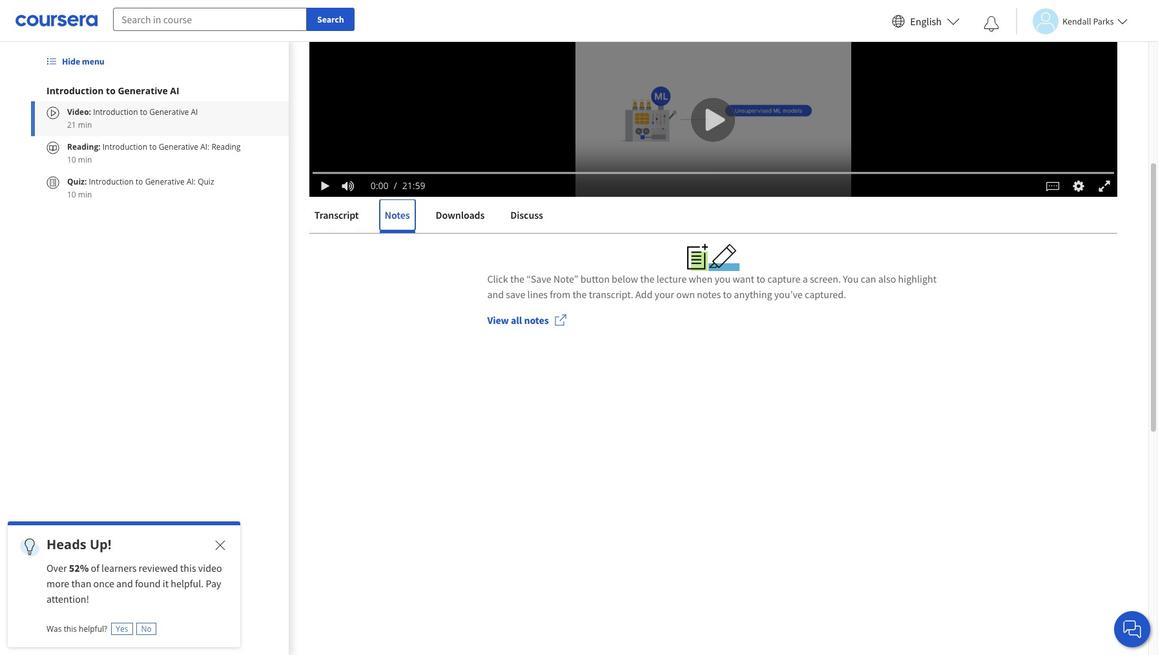 Task type: locate. For each thing, give the bounding box(es) containing it.
chat with us image
[[1123, 620, 1143, 640]]

notes right all
[[524, 314, 549, 327]]

introduction inside reading: introduction to generative ai: reading 10 min
[[103, 142, 147, 153]]

ai up 'discuss' button
[[517, 173, 532, 196]]

notes inside click the "save note" button below the lecture when you want to capture a screen. you can also highlight and save lines from the transcript. add your own notes to anything you've captured.
[[697, 288, 721, 301]]

2 min from the top
[[78, 154, 92, 165]]

0 vertical spatial ai
[[170, 85, 179, 97]]

0 horizontal spatial notes
[[524, 314, 549, 327]]

video: introduction to generative ai 21 min
[[67, 107, 198, 131]]

1 horizontal spatial this
[[180, 562, 196, 575]]

to down you
[[723, 288, 732, 301]]

introduction for video:
[[93, 107, 138, 118]]

transcript.
[[589, 288, 634, 301]]

highlight image
[[709, 244, 740, 271]]

ai: inside reading: introduction to generative ai: reading 10 min
[[200, 142, 210, 153]]

button
[[581, 273, 610, 286]]

generative for reading
[[159, 142, 198, 153]]

introduction
[[47, 85, 104, 97], [93, 107, 138, 118], [103, 142, 147, 153], [309, 173, 407, 196], [89, 176, 134, 187]]

related lecture content tabs tab list
[[309, 200, 1118, 233]]

1 min from the top
[[78, 120, 92, 131]]

0 horizontal spatial the
[[511, 273, 525, 286]]

once
[[93, 578, 114, 591]]

introduction for quiz:
[[89, 176, 134, 187]]

min inside quiz: introduction to generative ai: quiz 10 min
[[78, 189, 92, 200]]

1 10 from the top
[[67, 154, 76, 165]]

min right 21
[[78, 120, 92, 131]]

to down introduction to generative ai dropdown button
[[140, 107, 147, 118]]

/
[[394, 179, 397, 192]]

note"
[[554, 273, 579, 286]]

1 horizontal spatial notes
[[697, 288, 721, 301]]

Search in course text field
[[113, 8, 307, 31]]

min down quiz:
[[78, 189, 92, 200]]

to up the video: introduction to generative ai 21 min
[[106, 85, 116, 97]]

no button
[[136, 624, 157, 636]]

10 inside quiz: introduction to generative ai: quiz 10 min
[[67, 189, 76, 200]]

generative down introduction to generative ai dropdown button
[[149, 107, 189, 118]]

1 vertical spatial ai:
[[187, 176, 196, 187]]

kendall parks
[[1063, 15, 1114, 27]]

to
[[106, 85, 116, 97], [140, 107, 147, 118], [149, 142, 157, 153], [410, 173, 426, 196], [136, 176, 143, 187], [757, 273, 766, 286], [723, 288, 732, 301]]

generative down reading: introduction to generative ai: reading 10 min
[[145, 176, 185, 187]]

generative for 21
[[149, 107, 189, 118]]

kendall
[[1063, 15, 1092, 27]]

to inside reading: introduction to generative ai: reading 10 min
[[149, 142, 157, 153]]

generative up the video: introduction to generative ai 21 min
[[118, 85, 168, 97]]

0 minutes 0 seconds element
[[371, 179, 389, 192]]

21 minutes 59 seconds element
[[402, 179, 426, 192]]

over
[[47, 562, 67, 575]]

ai
[[170, 85, 179, 97], [191, 107, 198, 118], [517, 173, 532, 196]]

10 for reading: introduction to generative ai: reading 10 min
[[67, 154, 76, 165]]

learners
[[102, 562, 137, 575]]

to down the video: introduction to generative ai 21 min
[[149, 142, 157, 153]]

generative inside quiz: introduction to generative ai: quiz 10 min
[[145, 176, 185, 187]]

0 vertical spatial and
[[488, 288, 504, 301]]

introduction inside quiz: introduction to generative ai: quiz 10 min
[[89, 176, 134, 187]]

2 vertical spatial ai
[[517, 173, 532, 196]]

ai: inside quiz: introduction to generative ai: quiz 10 min
[[187, 176, 196, 187]]

reading:
[[67, 142, 101, 153]]

1 horizontal spatial introduction to generative ai
[[309, 173, 532, 196]]

hide
[[62, 56, 80, 67]]

2 vertical spatial min
[[78, 189, 92, 200]]

generative inside reading: introduction to generative ai: reading 10 min
[[159, 142, 198, 153]]

0 horizontal spatial and
[[116, 578, 133, 591]]

1 vertical spatial 10
[[67, 189, 76, 200]]

yes
[[116, 624, 128, 635]]

this
[[180, 562, 196, 575], [64, 624, 77, 635]]

this right was
[[64, 624, 77, 635]]

1 vertical spatial min
[[78, 154, 92, 165]]

the up save
[[511, 273, 525, 286]]

generative up quiz
[[159, 142, 198, 153]]

1 horizontal spatial ai
[[191, 107, 198, 118]]

anything
[[734, 288, 773, 301]]

to down reading: introduction to generative ai: reading 10 min
[[136, 176, 143, 187]]

generative up "downloads" button
[[430, 173, 514, 196]]

click the "save note" button below the lecture when you want to capture a screen. you can also highlight and save lines from the transcript. add your own notes to anything you've captured.
[[488, 273, 937, 301]]

notes inside button
[[524, 314, 549, 327]]

notes
[[697, 288, 721, 301], [524, 314, 549, 327]]

search
[[317, 14, 344, 25]]

heads up! dialog
[[8, 522, 240, 648]]

save
[[1064, 178, 1085, 191]]

save note
[[1064, 178, 1108, 191]]

also
[[879, 273, 897, 286]]

min inside reading: introduction to generative ai: reading 10 min
[[78, 154, 92, 165]]

downloads
[[436, 209, 485, 222]]

introduction inside the video: introduction to generative ai 21 min
[[93, 107, 138, 118]]

quiz: introduction to generative ai: quiz 10 min
[[67, 176, 214, 200]]

10 inside reading: introduction to generative ai: reading 10 min
[[67, 154, 76, 165]]

helpful?
[[79, 624, 107, 635]]

10 down quiz:
[[67, 189, 76, 200]]

ai: left "reading"
[[200, 142, 210, 153]]

1 vertical spatial notes
[[524, 314, 549, 327]]

more
[[47, 578, 69, 591]]

helpful.
[[171, 578, 204, 591]]

to right /
[[410, 173, 426, 196]]

the right from
[[573, 288, 587, 301]]

generative
[[118, 85, 168, 97], [149, 107, 189, 118], [159, 142, 198, 153], [430, 173, 514, 196], [145, 176, 185, 187]]

to inside the video: introduction to generative ai 21 min
[[140, 107, 147, 118]]

0 horizontal spatial ai
[[170, 85, 179, 97]]

transcript
[[315, 209, 359, 222]]

10
[[67, 154, 76, 165], [67, 189, 76, 200]]

to up anything
[[757, 273, 766, 286]]

this up helpful.
[[180, 562, 196, 575]]

this inside 'of learners reviewed this video more than once and found it helpful. pay attention!'
[[180, 562, 196, 575]]

of learners reviewed this video more than once and found it helpful. pay attention!
[[47, 562, 224, 606]]

ai:
[[200, 142, 210, 153], [187, 176, 196, 187]]

0 horizontal spatial introduction to generative ai
[[47, 85, 179, 97]]

0 horizontal spatial ai:
[[187, 176, 196, 187]]

ai: left quiz
[[187, 176, 196, 187]]

and down learners
[[116, 578, 133, 591]]

introduction to generative ai
[[47, 85, 179, 97], [309, 173, 532, 196]]

the up add at the right of page
[[641, 273, 655, 286]]

all
[[511, 314, 522, 327]]

ai: for reading
[[200, 142, 210, 153]]

0 vertical spatial introduction to generative ai
[[47, 85, 179, 97]]

1 vertical spatial and
[[116, 578, 133, 591]]

3 min from the top
[[78, 189, 92, 200]]

introduction to generative ai up notes button
[[309, 173, 532, 196]]

min
[[78, 120, 92, 131], [78, 154, 92, 165], [78, 189, 92, 200]]

0 vertical spatial this
[[180, 562, 196, 575]]

2 10 from the top
[[67, 189, 76, 200]]

you
[[843, 273, 859, 286]]

0 vertical spatial notes
[[697, 288, 721, 301]]

coursera image
[[16, 11, 98, 31]]

ai up the video: introduction to generative ai 21 min
[[170, 85, 179, 97]]

ai: for quiz
[[187, 176, 196, 187]]

min inside the video: introduction to generative ai 21 min
[[78, 120, 92, 131]]

when
[[689, 273, 713, 286]]

notes down when
[[697, 288, 721, 301]]

the
[[511, 273, 525, 286], [641, 273, 655, 286], [573, 288, 587, 301]]

play image
[[319, 181, 332, 191]]

2 horizontal spatial the
[[641, 273, 655, 286]]

0 vertical spatial min
[[78, 120, 92, 131]]

full screen image
[[1097, 179, 1113, 192]]

1 horizontal spatial and
[[488, 288, 504, 301]]

1 vertical spatial ai
[[191, 107, 198, 118]]

own
[[677, 288, 695, 301]]

screen.
[[810, 273, 841, 286]]

you've
[[775, 288, 803, 301]]

introduction to generative ai up the video: introduction to generative ai 21 min
[[47, 85, 179, 97]]

10 down the reading:
[[67, 154, 76, 165]]

min down the reading:
[[78, 154, 92, 165]]

ai down introduction to generative ai dropdown button
[[191, 107, 198, 118]]

0 vertical spatial 10
[[67, 154, 76, 165]]

up!
[[90, 536, 111, 554]]

generative inside the video: introduction to generative ai 21 min
[[149, 107, 189, 118]]

1 horizontal spatial ai:
[[200, 142, 210, 153]]

introduction to generative ai button
[[47, 85, 273, 98]]

0 horizontal spatial this
[[64, 624, 77, 635]]

0 vertical spatial ai:
[[200, 142, 210, 153]]

and
[[488, 288, 504, 301], [116, 578, 133, 591]]

and down click in the top of the page
[[488, 288, 504, 301]]



Task type: vqa. For each thing, say whether or not it's contained in the screenshot.
OF LEARNERS REVIEWED THIS VIDEO MORE THAN ONCE AND FOUND IT HELPFUL. PAY ATTENTION!
yes



Task type: describe. For each thing, give the bounding box(es) containing it.
notes
[[385, 209, 410, 222]]

quiz:
[[67, 176, 87, 187]]

52%
[[69, 562, 89, 575]]

reviewed
[[139, 562, 178, 575]]

hide menu
[[62, 56, 104, 67]]

transcript button
[[309, 200, 364, 231]]

view
[[488, 314, 509, 327]]

attention!
[[47, 593, 89, 606]]

1 horizontal spatial the
[[573, 288, 587, 301]]

search button
[[307, 8, 355, 31]]

lines
[[528, 288, 548, 301]]

english button
[[888, 0, 966, 42]]

over 52%
[[47, 562, 89, 575]]

view all notes
[[488, 314, 549, 327]]

than
[[71, 578, 91, 591]]

notes button
[[380, 200, 415, 231]]

video
[[198, 562, 222, 575]]

parks
[[1094, 15, 1114, 27]]

min for reading:
[[78, 154, 92, 165]]

reading: introduction to generative ai: reading 10 min
[[67, 142, 241, 165]]

0:00 / 21:59
[[371, 179, 426, 192]]

was
[[47, 624, 62, 635]]

kendall parks button
[[1017, 8, 1129, 34]]

quiz
[[198, 176, 214, 187]]

ai inside dropdown button
[[170, 85, 179, 97]]

ai inside the video: introduction to generative ai 21 min
[[191, 107, 198, 118]]

to inside dropdown button
[[106, 85, 116, 97]]

mute image
[[340, 179, 357, 192]]

hide menu button
[[41, 50, 110, 73]]

view all notes button
[[477, 305, 578, 336]]

min for quiz:
[[78, 189, 92, 200]]

capture
[[768, 273, 801, 286]]

found
[[135, 578, 161, 591]]

video:
[[67, 107, 91, 118]]

introduction inside dropdown button
[[47, 85, 104, 97]]

can
[[861, 273, 877, 286]]

want
[[733, 273, 755, 286]]

show notifications image
[[984, 16, 1000, 32]]

introduction for reading:
[[103, 142, 147, 153]]

no
[[141, 624, 152, 635]]

1 vertical spatial this
[[64, 624, 77, 635]]

"save
[[527, 273, 552, 286]]

discuss button
[[506, 200, 549, 231]]

reading
[[212, 142, 241, 153]]

discuss
[[511, 209, 543, 222]]

you
[[715, 273, 731, 286]]

save
[[506, 288, 526, 301]]

captured.
[[805, 288, 847, 301]]

heads up!
[[47, 536, 111, 554]]

and inside 'of learners reviewed this video more than once and found it helpful. pay attention!'
[[116, 578, 133, 591]]

heads
[[47, 536, 86, 554]]

lecture
[[657, 273, 687, 286]]

click
[[488, 273, 508, 286]]

was this helpful?
[[47, 624, 107, 635]]

highlight
[[899, 273, 937, 286]]

note
[[1087, 178, 1108, 191]]

yes button
[[111, 624, 133, 636]]

1 vertical spatial introduction to generative ai
[[309, 173, 532, 196]]

a
[[803, 273, 808, 286]]

pay
[[206, 578, 221, 591]]

downloads button
[[431, 200, 490, 231]]

take notes image
[[688, 244, 709, 271]]

close image
[[213, 538, 228, 554]]

your
[[655, 288, 675, 301]]

2 horizontal spatial ai
[[517, 173, 532, 196]]

0:00
[[371, 179, 389, 192]]

lightbulb image
[[19, 538, 40, 558]]

generative for quiz
[[145, 176, 185, 187]]

from
[[550, 288, 571, 301]]

below
[[612, 273, 639, 286]]

save note button
[[1035, 169, 1118, 200]]

to inside quiz: introduction to generative ai: quiz 10 min
[[136, 176, 143, 187]]

21
[[67, 120, 76, 131]]

21:59
[[402, 179, 426, 192]]

of
[[91, 562, 99, 575]]

generative inside dropdown button
[[118, 85, 168, 97]]

english
[[911, 15, 942, 27]]

introduction to generative ai inside introduction to generative ai dropdown button
[[47, 85, 179, 97]]

menu
[[82, 56, 104, 67]]

add
[[636, 288, 653, 301]]

10 for quiz: introduction to generative ai: quiz 10 min
[[67, 189, 76, 200]]

it
[[163, 578, 169, 591]]

and inside click the "save note" button below the lecture when you want to capture a screen. you can also highlight and save lines from the transcript. add your own notes to anything you've captured.
[[488, 288, 504, 301]]



